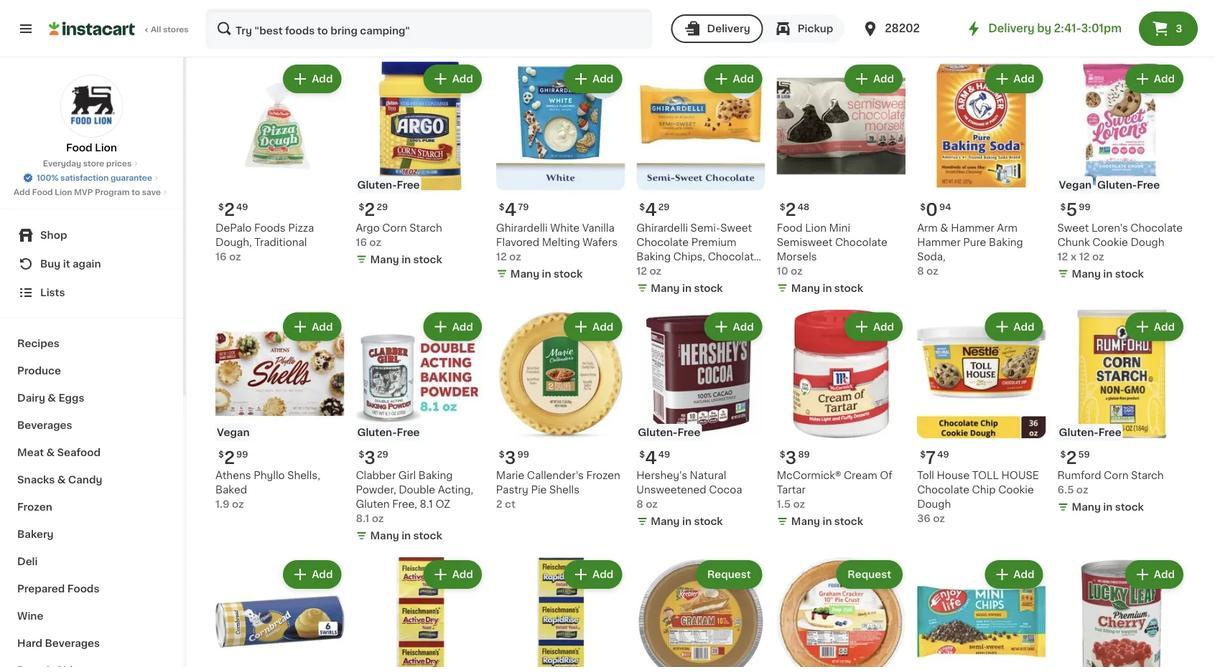 Task type: vqa. For each thing, say whether or not it's contained in the screenshot.
the middle the Starbucks
no



Task type: describe. For each thing, give the bounding box(es) containing it.
94
[[939, 203, 951, 211]]

3 inside 'button'
[[1176, 24, 1182, 34]]

0 vertical spatial hammer
[[951, 223, 994, 233]]

many in stock for $ 4 29
[[651, 283, 723, 293]]

many for $ 2 59
[[1072, 503, 1101, 513]]

stock for $ 3 29
[[413, 531, 442, 541]]

many inside 3 x 0.25 oz many in stock
[[1072, 35, 1101, 45]]

natural
[[690, 471, 726, 481]]

athens phyllo shells, baked 1.9 oz
[[215, 471, 320, 510]]

food inside add food lion mvp program to save link
[[32, 189, 53, 196]]

add button for $ 4 49
[[706, 314, 761, 340]]

food lion link
[[60, 75, 123, 155]]

starch for $ 2 29
[[409, 223, 442, 233]]

everyday
[[43, 160, 81, 168]]

$ for $ 4 49
[[639, 451, 645, 459]]

in for $ 5 99
[[1103, 269, 1113, 279]]

oz inside the athens phyllo shells, baked 1.9 oz
[[232, 500, 244, 510]]

gluten-free for $ 3 29
[[357, 428, 420, 438]]

& for dairy
[[48, 394, 56, 404]]

shells
[[549, 485, 580, 495]]

chocolate down premium
[[708, 252, 760, 262]]

$ 2 99
[[218, 450, 248, 467]]

3 for $ 3 29
[[364, 450, 376, 467]]

chocolate inside toll house toll house chocolate chip cookie dough 36 oz
[[917, 485, 969, 495]]

100% satisfaction guarantee
[[37, 174, 152, 182]]

4 for $ 4 79
[[505, 201, 517, 219]]

add button for $ 3 89
[[846, 314, 901, 340]]

vegan for vegan
[[217, 428, 250, 438]]

in for $ 4 79
[[542, 269, 551, 279]]

argo
[[356, 223, 380, 233]]

phyllo
[[254, 471, 285, 481]]

3 for $ 3 89
[[785, 450, 797, 467]]

sweet inside ghirardelli semi-sweet chocolate premium baking chips, chocolate chips for baking
[[720, 223, 752, 233]]

add button for $ 4 29
[[706, 66, 761, 92]]

in inside 3 x 0.25 oz many in stock
[[1103, 35, 1113, 45]]

all stores
[[151, 25, 189, 33]]

add button for $ 2 48
[[846, 66, 901, 92]]

2 for $ 2 59
[[1066, 450, 1077, 467]]

dairy & eggs link
[[9, 385, 174, 412]]

8 oz button
[[215, 0, 344, 30]]

sweet inside sweet loren's  chocolate chunk cookie dough 12 x 12 oz
[[1057, 223, 1089, 233]]

2 inside marie callender's frozen pastry pie shells 2 ct
[[496, 500, 502, 510]]

many in stock for $ 2 29
[[370, 255, 442, 265]]

hershey's natural unsweetened cocoa 8 oz
[[636, 471, 742, 510]]

oz inside clabber girl baking powder, double acting, gluten free, 8.1 oz 8.1 oz
[[372, 514, 384, 524]]

corn for $ 2 29
[[382, 223, 407, 233]]

many in stock for $ 3 29
[[370, 531, 442, 541]]

100%
[[37, 174, 59, 182]]

add button for $ 3 99
[[565, 314, 621, 340]]

depalo
[[215, 223, 252, 233]]

gluten- for $ 4 49
[[638, 428, 677, 438]]

1 vertical spatial 8.1
[[356, 514, 369, 524]]

add button for $ 2 49
[[285, 66, 340, 92]]

add button for $ 7 49
[[986, 314, 1042, 340]]

$ 3 89
[[780, 450, 810, 467]]

it
[[63, 259, 70, 269]]

$ 5 99
[[1060, 201, 1091, 219]]

1 10 oz from the left
[[356, 18, 382, 28]]

flavored
[[496, 237, 539, 247]]

of
[[880, 471, 892, 481]]

eggs
[[58, 394, 84, 404]]

request for second request button
[[848, 570, 891, 580]]

dough inside sweet loren's  chocolate chunk cookie dough 12 x 12 oz
[[1131, 237, 1164, 247]]

0
[[926, 201, 938, 219]]

stock for $ 2 59
[[1115, 503, 1144, 513]]

2:41-
[[1054, 23, 1081, 34]]

deli link
[[9, 549, 174, 576]]

ghirardelli for chocolate
[[636, 223, 688, 233]]

mccormick®
[[777, 471, 841, 481]]

oz inside ghirardelli white vanilla flavored melting wafers 12 oz
[[509, 252, 521, 262]]

pure
[[963, 237, 986, 247]]

$ 2 49
[[218, 201, 248, 219]]

chocolate inside sweet loren's  chocolate chunk cookie dough 12 x 12 oz
[[1131, 223, 1183, 233]]

sweet loren's  chocolate chunk cookie dough 12 x 12 oz
[[1057, 223, 1183, 262]]

& for meat
[[46, 448, 55, 458]]

wafers
[[583, 237, 618, 247]]

chocolate inside food lion mini semisweet chocolate morsels 10 oz
[[835, 237, 887, 247]]

baking down chips,
[[685, 266, 719, 276]]

double
[[399, 485, 435, 495]]

all
[[151, 25, 161, 33]]

8 inside button
[[215, 18, 222, 28]]

delivery for delivery
[[707, 24, 750, 34]]

in for $ 3 29
[[402, 531, 411, 541]]

lists
[[40, 288, 65, 298]]

free for $ 2 59
[[1098, 428, 1121, 438]]

meat & seafood
[[17, 448, 101, 458]]

1 request button from the left
[[697, 562, 761, 588]]

prepared foods link
[[9, 576, 174, 603]]

$ 2 29
[[359, 201, 388, 219]]

baked
[[215, 485, 247, 495]]

ct
[[505, 500, 516, 510]]

request for 1st request button from left
[[707, 570, 751, 580]]

many for $ 3 29
[[370, 531, 399, 541]]

many for $ 4 29
[[651, 283, 680, 293]]

$ 0 94
[[920, 201, 951, 219]]

delivery by 2:41-3:01pm link
[[965, 20, 1122, 37]]

foods for prepared
[[67, 585, 99, 595]]

49 for 2
[[236, 203, 248, 211]]

6.5
[[1057, 485, 1074, 495]]

bakery link
[[9, 521, 174, 549]]

28202
[[885, 23, 920, 34]]

premium
[[691, 237, 736, 247]]

3 x 0.25 oz many in stock
[[1057, 18, 1144, 45]]

49 for 4
[[658, 451, 670, 459]]

ghirardelli semi-sweet chocolate premium baking chips, chocolate chips for baking
[[636, 223, 760, 276]]

48
[[798, 203, 810, 211]]

x inside sweet loren's  chocolate chunk cookie dough 12 x 12 oz
[[1071, 252, 1077, 262]]

$ for $ 3 89
[[780, 451, 785, 459]]

chip
[[972, 485, 996, 495]]

arm & hammer arm hammer pure baking soda, 8 oz
[[917, 223, 1023, 276]]

foods for depalo
[[254, 223, 286, 233]]

hard beverages
[[17, 639, 100, 649]]

product group containing 5
[[1057, 62, 1186, 284]]

gluten- for $ 3 29
[[357, 428, 397, 438]]

oz
[[435, 500, 450, 510]]

$ for $ 2 99
[[218, 451, 224, 459]]

& for snacks
[[57, 475, 66, 485]]

add food lion mvp program to save
[[14, 189, 161, 196]]

add button for $ 5 99
[[1127, 66, 1182, 92]]

recipes link
[[9, 330, 174, 358]]

3 button
[[1139, 11, 1198, 46]]

$ 3 29
[[359, 450, 388, 467]]

depalo foods pizza dough, traditional 16 oz
[[215, 223, 314, 262]]

free,
[[392, 500, 417, 510]]

$ for $ 2 49
[[218, 203, 224, 211]]

traditional
[[254, 237, 307, 247]]

food for food lion
[[66, 143, 92, 153]]

cookie inside toll house toll house chocolate chip cookie dough 36 oz
[[998, 485, 1034, 495]]

rumford
[[1057, 471, 1101, 481]]

recipes
[[17, 339, 59, 349]]

house
[[1001, 471, 1039, 481]]

cream
[[844, 471, 877, 481]]

food for food lion mini semisweet chocolate morsels 10 oz
[[777, 223, 803, 233]]

hard beverages link
[[9, 630, 174, 658]]

3 for $ 3 99
[[505, 450, 516, 467]]

many in stock for $ 2 48
[[791, 283, 863, 293]]

out
[[684, 35, 701, 45]]

pickup
[[798, 24, 833, 34]]

29 for 2
[[377, 203, 388, 211]]

delivery for delivery by 2:41-3:01pm
[[988, 23, 1035, 34]]

oz inside 3 x 0.25 oz many in stock
[[1101, 18, 1113, 28]]

many for $ 3 89
[[791, 517, 820, 527]]

many in stock for $ 5 99
[[1072, 269, 1144, 279]]

8 inside arm & hammer arm hammer pure baking soda, 8 oz
[[917, 266, 924, 276]]

prices
[[106, 160, 132, 168]]

0 horizontal spatial lion
[[55, 189, 72, 196]]

add button for $ 3 29
[[425, 314, 480, 340]]

free up sweet loren's  chocolate chunk cookie dough 12 x 12 oz
[[1137, 180, 1160, 190]]

16 inside depalo foods pizza dough, traditional 16 oz
[[215, 252, 227, 262]]

service type group
[[671, 14, 845, 43]]

$ for $ 0 94
[[920, 203, 926, 211]]

mvp
[[74, 189, 93, 196]]

snacks & candy link
[[9, 467, 174, 494]]

morsels
[[777, 252, 817, 262]]

frozen link
[[9, 494, 174, 521]]

likely
[[651, 35, 681, 45]]

rumford corn starch 6.5 oz
[[1057, 471, 1164, 495]]

gluten-free for $ 4 49
[[638, 428, 700, 438]]

meat
[[17, 448, 44, 458]]

all stores link
[[49, 9, 190, 49]]

1 horizontal spatial 8.1
[[420, 500, 433, 510]]

0 vertical spatial beverages
[[17, 421, 72, 431]]

instacart logo image
[[49, 20, 135, 37]]

product group containing 7
[[917, 310, 1046, 526]]

add button for $ 2 99
[[285, 314, 340, 340]]

gluten- for $ 2 29
[[357, 180, 397, 190]]

for
[[668, 266, 682, 276]]

ghirardelli white vanilla flavored melting wafers 12 oz
[[496, 223, 618, 262]]

10 oz inside button
[[777, 18, 803, 28]]

oz inside button
[[225, 18, 237, 28]]

8 inside hershey's natural unsweetened cocoa 8 oz
[[636, 500, 643, 510]]

shells,
[[287, 471, 320, 481]]

$ 4 29
[[639, 201, 670, 219]]



Task type: locate. For each thing, give the bounding box(es) containing it.
12
[[496, 18, 507, 28], [496, 252, 507, 262], [1057, 252, 1068, 262], [1079, 252, 1090, 262], [636, 266, 647, 276]]

6 oz
[[917, 18, 938, 28]]

product group containing 0
[[917, 62, 1046, 278]]

clabber
[[356, 471, 396, 481]]

delivery by 2:41-3:01pm
[[988, 23, 1122, 34]]

0 horizontal spatial 12 oz
[[496, 18, 521, 28]]

& left eggs
[[48, 394, 56, 404]]

2 vertical spatial food
[[777, 223, 803, 233]]

2 left 59
[[1066, 450, 1077, 467]]

pizza
[[288, 223, 314, 233]]

ghirardelli inside ghirardelli white vanilla flavored melting wafers 12 oz
[[496, 223, 548, 233]]

pickup button
[[763, 14, 845, 43]]

$ 7 49
[[920, 450, 949, 467]]

0 vertical spatial cookie
[[1092, 237, 1128, 247]]

None search field
[[205, 9, 652, 49]]

vegan up $ 2 99
[[217, 428, 250, 438]]

corn right argo
[[382, 223, 407, 233]]

1 sweet from the left
[[720, 223, 752, 233]]

0 horizontal spatial frozen
[[17, 503, 52, 513]]

x inside 3 x 0.25 oz many in stock
[[1067, 18, 1073, 28]]

ghirardelli inside ghirardelli semi-sweet chocolate premium baking chips, chocolate chips for baking
[[636, 223, 688, 233]]

gluten- up $ 3 29
[[357, 428, 397, 438]]

0 vertical spatial vegan
[[1059, 180, 1092, 190]]

guarantee
[[111, 174, 152, 182]]

1.9
[[215, 500, 230, 510]]

corn for $ 2 59
[[1104, 471, 1128, 481]]

baking inside arm & hammer arm hammer pure baking soda, 8 oz
[[989, 237, 1023, 247]]

toll
[[917, 471, 934, 481]]

100% satisfaction guarantee button
[[22, 169, 161, 184]]

2 request button from the left
[[838, 562, 901, 588]]

stock for $ 4 29
[[694, 283, 723, 293]]

Search field
[[207, 10, 651, 47]]

$ up argo
[[359, 203, 364, 211]]

$ inside $ 4 29
[[639, 203, 645, 211]]

hammer
[[951, 223, 994, 233], [917, 237, 961, 247]]

0 vertical spatial foods
[[254, 223, 286, 233]]

0 vertical spatial 16
[[356, 237, 367, 247]]

& down "$ 0 94"
[[940, 223, 948, 233]]

29 inside $ 2 29
[[377, 203, 388, 211]]

gluten-free up $ 2 29
[[357, 180, 420, 190]]

in for $ 2 59
[[1103, 503, 1113, 513]]

$ inside $ 2 99
[[218, 451, 224, 459]]

gluten- for $ 2 59
[[1059, 428, 1098, 438]]

0 horizontal spatial vegan
[[217, 428, 250, 438]]

8 oz
[[215, 18, 237, 28]]

starch for $ 2 59
[[1131, 471, 1164, 481]]

vanilla
[[582, 223, 615, 233]]

36
[[917, 514, 931, 524]]

1 horizontal spatial corn
[[1104, 471, 1128, 481]]

everyday store prices link
[[43, 158, 140, 169]]

vegan
[[1059, 180, 1092, 190], [217, 428, 250, 438]]

2 vertical spatial lion
[[805, 223, 827, 233]]

$ up chunk at the right top of the page
[[1060, 203, 1066, 211]]

1 horizontal spatial food
[[66, 143, 92, 153]]

$ 2 48
[[780, 201, 810, 219]]

4 for $ 4 29
[[645, 201, 657, 219]]

buy
[[40, 259, 61, 269]]

49 up 'hershey's'
[[658, 451, 670, 459]]

1 horizontal spatial ghirardelli
[[636, 223, 688, 233]]

toll house toll house chocolate chip cookie dough 36 oz
[[917, 471, 1039, 524]]

1 vertical spatial 12 oz
[[636, 266, 662, 276]]

29 inside $ 3 29
[[377, 451, 388, 459]]

2 up argo
[[364, 201, 375, 219]]

0 vertical spatial dough
[[1131, 237, 1164, 247]]

unsweetened
[[636, 485, 706, 495]]

& for arm
[[940, 223, 948, 233]]

beverages down wine link
[[45, 639, 100, 649]]

$ inside $ 3 99
[[499, 451, 505, 459]]

starch right argo
[[409, 223, 442, 233]]

chips,
[[673, 252, 705, 262]]

gluten-free up $ 3 29
[[357, 428, 420, 438]]

8 left "each"
[[636, 18, 643, 28]]

1 request from the left
[[707, 570, 751, 580]]

$ 2 59
[[1060, 450, 1090, 467]]

0 horizontal spatial 16
[[215, 252, 227, 262]]

many for $ 2 48
[[791, 283, 820, 293]]

0 vertical spatial 8.1
[[420, 500, 433, 510]]

4 for $ 4 49
[[645, 450, 657, 467]]

2 sweet from the left
[[1057, 223, 1089, 233]]

hammer up the soda,
[[917, 237, 961, 247]]

1 horizontal spatial delivery
[[988, 23, 1035, 34]]

corn inside argo corn starch 16 oz
[[382, 223, 407, 233]]

house
[[937, 471, 970, 481]]

oz inside hershey's natural unsweetened cocoa 8 oz
[[646, 500, 658, 510]]

cookie down loren's
[[1092, 237, 1128, 247]]

by
[[1037, 23, 1051, 34]]

49 inside $ 2 49
[[236, 203, 248, 211]]

2 left ct
[[496, 500, 502, 510]]

stock inside 3 x 0.25 oz many in stock
[[1115, 35, 1144, 45]]

1 arm from the left
[[917, 223, 938, 233]]

1 vertical spatial corn
[[1104, 471, 1128, 481]]

starch inside argo corn starch 16 oz
[[409, 223, 442, 233]]

1 horizontal spatial starch
[[1131, 471, 1164, 481]]

$ left the 79
[[499, 203, 505, 211]]

0 horizontal spatial request
[[707, 570, 751, 580]]

1 vertical spatial beverages
[[45, 639, 100, 649]]

2 ghirardelli from the left
[[636, 223, 688, 233]]

1 vertical spatial foods
[[67, 585, 99, 595]]

10
[[356, 18, 367, 28], [777, 18, 788, 28], [777, 266, 788, 276]]

lion up semisweet
[[805, 223, 827, 233]]

ghirardelli down $ 4 29
[[636, 223, 688, 233]]

2 horizontal spatial lion
[[805, 223, 827, 233]]

8 right the stores
[[215, 18, 222, 28]]

8
[[215, 18, 222, 28], [636, 18, 643, 28], [917, 266, 924, 276], [636, 500, 643, 510]]

29 inside $ 4 29
[[658, 203, 670, 211]]

$ up toll
[[920, 451, 926, 459]]

in for $ 4 29
[[682, 283, 692, 293]]

cookie down the house
[[998, 485, 1034, 495]]

29 up argo
[[377, 203, 388, 211]]

1 vertical spatial lion
[[55, 189, 72, 196]]

1 vertical spatial frozen
[[17, 503, 52, 513]]

chocolate down house
[[917, 485, 969, 495]]

many for $ 4 49
[[651, 517, 680, 527]]

add button for $ 0 94
[[986, 66, 1042, 92]]

$ inside $ 3 29
[[359, 451, 364, 459]]

3:01pm
[[1081, 23, 1122, 34]]

2 for $ 2 49
[[224, 201, 235, 219]]

0 vertical spatial x
[[1067, 18, 1073, 28]]

99 up marie
[[517, 451, 529, 459]]

oz inside mccormick® cream of tartar 1.5 oz
[[793, 500, 805, 510]]

1 horizontal spatial cookie
[[1092, 237, 1128, 247]]

1 vertical spatial hammer
[[917, 237, 961, 247]]

99 inside $ 2 99
[[236, 451, 248, 459]]

2 horizontal spatial food
[[777, 223, 803, 233]]

girl
[[398, 471, 416, 481]]

add food lion mvp program to save link
[[14, 187, 169, 198]]

dough down vegan gluten-free
[[1131, 237, 1164, 247]]

dairy
[[17, 394, 45, 404]]

chocolate down the mini
[[835, 237, 887, 247]]

99 for 2
[[236, 451, 248, 459]]

0 horizontal spatial corn
[[382, 223, 407, 233]]

12 inside ghirardelli white vanilla flavored melting wafers 12 oz
[[496, 252, 507, 262]]

in for $ 2 29
[[402, 255, 411, 265]]

vegan up $ 5 99
[[1059, 180, 1092, 190]]

1 horizontal spatial 16
[[356, 237, 367, 247]]

1 horizontal spatial foods
[[254, 223, 286, 233]]

49 up depalo
[[236, 203, 248, 211]]

89
[[798, 451, 810, 459]]

sweet up premium
[[720, 223, 752, 233]]

16 down dough, on the left top
[[215, 252, 227, 262]]

$ left '89'
[[780, 451, 785, 459]]

white
[[550, 223, 580, 233]]

foods inside depalo foods pizza dough, traditional 16 oz
[[254, 223, 286, 233]]

1 horizontal spatial 12 oz
[[636, 266, 662, 276]]

2 horizontal spatial 49
[[937, 451, 949, 459]]

1 vertical spatial starch
[[1131, 471, 1164, 481]]

baking right pure
[[989, 237, 1023, 247]]

$ for $ 3 29
[[359, 451, 364, 459]]

$ for $ 4 29
[[639, 203, 645, 211]]

99 up athens
[[236, 451, 248, 459]]

many for $ 2 29
[[370, 255, 399, 265]]

vegan for vegan gluten-free
[[1059, 180, 1092, 190]]

frozen up "bakery"
[[17, 503, 52, 513]]

3 inside 3 x 0.25 oz many in stock
[[1057, 18, 1064, 28]]

baking inside clabber girl baking powder, double acting, gluten free, 8.1 oz 8.1 oz
[[418, 471, 453, 481]]

1 horizontal spatial vegan
[[1059, 180, 1092, 190]]

2 for $ 2 29
[[364, 201, 375, 219]]

add button for $ 4 79
[[565, 66, 621, 92]]

lion for food lion
[[95, 143, 117, 153]]

lists link
[[9, 279, 174, 307]]

99 for 3
[[517, 451, 529, 459]]

many
[[370, 35, 399, 45], [1072, 35, 1101, 45], [370, 255, 399, 265], [510, 269, 539, 279], [1072, 269, 1101, 279], [651, 283, 680, 293], [791, 283, 820, 293], [1072, 503, 1101, 513], [651, 517, 680, 527], [791, 517, 820, 527], [370, 531, 399, 541]]

0 vertical spatial starch
[[409, 223, 442, 233]]

99
[[1079, 203, 1091, 211], [236, 451, 248, 459], [517, 451, 529, 459]]

1 horizontal spatial request button
[[838, 562, 901, 588]]

gluten- up the $ 4 49
[[638, 428, 677, 438]]

meat & seafood link
[[9, 439, 174, 467]]

$ for $ 4 79
[[499, 203, 505, 211]]

1 horizontal spatial sweet
[[1057, 223, 1089, 233]]

$ left 94
[[920, 203, 926, 211]]

1 horizontal spatial 49
[[658, 451, 670, 459]]

food inside food lion mini semisweet chocolate morsels 10 oz
[[777, 223, 803, 233]]

$ inside $ 2 29
[[359, 203, 364, 211]]

many in stock for $ 3 89
[[791, 517, 863, 527]]

0 horizontal spatial sweet
[[720, 223, 752, 233]]

stock for $ 2 29
[[413, 255, 442, 265]]

gluten-free up the $ 4 49
[[638, 428, 700, 438]]

free for $ 4 49
[[677, 428, 700, 438]]

$ for $ 2 29
[[359, 203, 364, 211]]

99 inside $ 5 99
[[1079, 203, 1091, 211]]

hammer up pure
[[951, 223, 994, 233]]

foods up traditional
[[254, 223, 286, 233]]

free up girl
[[397, 428, 420, 438]]

starch inside the rumford corn starch 6.5 oz
[[1131, 471, 1164, 481]]

cookie inside sweet loren's  chocolate chunk cookie dough 12 x 12 oz
[[1092, 237, 1128, 247]]

$ for $ 7 49
[[920, 451, 926, 459]]

food lion logo image
[[60, 75, 123, 138]]

stock for $ 4 79
[[554, 269, 583, 279]]

lion for food lion mini semisweet chocolate morsels 10 oz
[[805, 223, 827, 233]]

semisweet
[[777, 237, 833, 247]]

$ inside $ 5 99
[[1060, 203, 1066, 211]]

add button for $ 2 29
[[425, 66, 480, 92]]

food lion mini semisweet chocolate morsels 10 oz
[[777, 223, 887, 276]]

1 horizontal spatial dough
[[1131, 237, 1164, 247]]

x left 0.25
[[1067, 18, 1073, 28]]

food inside the "food lion" link
[[66, 143, 92, 153]]

stock for $ 5 99
[[1115, 269, 1144, 279]]

0 horizontal spatial ghirardelli
[[496, 223, 548, 233]]

hershey's
[[636, 471, 687, 481]]

delivery
[[988, 23, 1035, 34], [707, 24, 750, 34]]

gluten
[[356, 500, 390, 510]]

$ 4 49
[[639, 450, 670, 467]]

many in stock for $ 4 49
[[651, 517, 723, 527]]

wine link
[[9, 603, 174, 630]]

& right meat
[[46, 448, 55, 458]]

16 down argo
[[356, 237, 367, 247]]

dough
[[1131, 237, 1164, 247], [917, 500, 951, 510]]

in for $ 2 48
[[823, 283, 832, 293]]

29 up clabber
[[377, 451, 388, 459]]

each
[[646, 18, 671, 28]]

baking up chips
[[636, 252, 671, 262]]

acting,
[[438, 485, 473, 495]]

$ inside $ 2 59
[[1060, 451, 1066, 459]]

0 horizontal spatial arm
[[917, 223, 938, 233]]

0 horizontal spatial 8.1
[[356, 514, 369, 524]]

0 horizontal spatial 49
[[236, 203, 248, 211]]

free for $ 2 29
[[397, 180, 420, 190]]

0 horizontal spatial 99
[[236, 451, 248, 459]]

stock
[[413, 35, 442, 45], [717, 35, 746, 45], [1115, 35, 1144, 45], [413, 255, 442, 265], [554, 269, 583, 279], [1115, 269, 1144, 279], [694, 283, 723, 293], [834, 283, 863, 293], [1115, 503, 1144, 513], [694, 517, 723, 527], [834, 517, 863, 527], [413, 531, 442, 541]]

buy it again link
[[9, 250, 174, 279]]

melting
[[542, 237, 580, 247]]

dough inside toll house toll house chocolate chip cookie dough 36 oz
[[917, 500, 951, 510]]

$ inside the $ 4 79
[[499, 203, 505, 211]]

99 inside $ 3 99
[[517, 451, 529, 459]]

oz inside the rumford corn starch 6.5 oz
[[1076, 485, 1088, 495]]

$ up marie
[[499, 451, 505, 459]]

8.1 down the gluten
[[356, 514, 369, 524]]

oz inside depalo foods pizza dough, traditional 16 oz
[[229, 252, 241, 262]]

28202 button
[[862, 9, 948, 49]]

loren's
[[1092, 223, 1128, 233]]

0 vertical spatial food
[[66, 143, 92, 153]]

prepared
[[17, 585, 65, 595]]

free up the rumford corn starch 6.5 oz
[[1098, 428, 1121, 438]]

49
[[236, 203, 248, 211], [658, 451, 670, 459], [937, 451, 949, 459]]

1 horizontal spatial lion
[[95, 143, 117, 153]]

food down 100%
[[32, 189, 53, 196]]

0 horizontal spatial starch
[[409, 223, 442, 233]]

beverages link
[[9, 412, 174, 439]]

0 horizontal spatial 10 oz
[[356, 18, 382, 28]]

frozen inside marie callender's frozen pastry pie shells 2 ct
[[586, 471, 620, 481]]

in for $ 3 89
[[823, 517, 832, 527]]

$ inside the $ 3 89
[[780, 451, 785, 459]]

many for $ 4 79
[[510, 269, 539, 279]]

food down $ 2 48
[[777, 223, 803, 233]]

& left candy
[[57, 475, 66, 485]]

1 ghirardelli from the left
[[496, 223, 548, 233]]

produce
[[17, 366, 61, 376]]

10 oz button
[[777, 0, 906, 30]]

stock for $ 2 48
[[834, 283, 863, 293]]

$ inside $ 2 49
[[218, 203, 224, 211]]

6 oz button
[[917, 0, 1046, 30]]

12 inside button
[[496, 18, 507, 28]]

2 left 48
[[785, 201, 796, 219]]

corn right rumford
[[1104, 471, 1128, 481]]

99 for 5
[[1079, 203, 1091, 211]]

$ up athens
[[218, 451, 224, 459]]

$ up clabber
[[359, 451, 364, 459]]

1 vertical spatial x
[[1071, 252, 1077, 262]]

0 vertical spatial frozen
[[586, 471, 620, 481]]

$ for $ 2 48
[[780, 203, 785, 211]]

$ inside $ 2 48
[[780, 203, 785, 211]]

0 horizontal spatial food
[[32, 189, 53, 196]]

49 for 7
[[937, 451, 949, 459]]

foods up wine link
[[67, 585, 99, 595]]

snacks
[[17, 475, 55, 485]]

& inside arm & hammer arm hammer pure baking soda, 8 oz
[[940, 223, 948, 233]]

$ up depalo
[[218, 203, 224, 211]]

8 down unsweetened
[[636, 500, 643, 510]]

add button for $ 2 59
[[1127, 314, 1182, 340]]

5
[[1066, 201, 1077, 219]]

oz inside arm & hammer arm hammer pure baking soda, 8 oz
[[926, 266, 938, 276]]

corn
[[382, 223, 407, 233], [1104, 471, 1128, 481]]

toll
[[972, 471, 999, 481]]

1 vertical spatial food
[[32, 189, 53, 196]]

$ inside "$ 0 94"
[[920, 203, 926, 211]]

$ for $ 2 59
[[1060, 451, 1066, 459]]

$ inside $ 7 49
[[920, 451, 926, 459]]

2 horizontal spatial 99
[[1079, 203, 1091, 211]]

$ for $ 3 99
[[499, 451, 505, 459]]

seafood
[[57, 448, 101, 458]]

callender's
[[527, 471, 584, 481]]

8 down the soda,
[[917, 266, 924, 276]]

1 horizontal spatial arm
[[997, 223, 1018, 233]]

free up argo corn starch 16 oz
[[397, 180, 420, 190]]

many for $ 5 99
[[1072, 269, 1101, 279]]

free up 'natural'
[[677, 428, 700, 438]]

49 inside $ 7 49
[[937, 451, 949, 459]]

2 arm from the left
[[997, 223, 1018, 233]]

in
[[402, 35, 411, 45], [1103, 35, 1113, 45], [402, 255, 411, 265], [542, 269, 551, 279], [1103, 269, 1113, 279], [682, 283, 692, 293], [823, 283, 832, 293], [1103, 503, 1113, 513], [682, 517, 692, 527], [823, 517, 832, 527], [402, 531, 411, 541]]

delivery inside button
[[707, 24, 750, 34]]

$ left 59
[[1060, 451, 1066, 459]]

2 up athens
[[224, 450, 235, 467]]

1 horizontal spatial 10 oz
[[777, 18, 803, 28]]

baking up double
[[418, 471, 453, 481]]

1 horizontal spatial request
[[848, 570, 891, 580]]

soda,
[[917, 252, 946, 262]]

stores
[[163, 25, 189, 33]]

gluten- up loren's
[[1097, 180, 1137, 190]]

0 horizontal spatial delivery
[[707, 24, 750, 34]]

16
[[356, 237, 367, 247], [215, 252, 227, 262]]

0 horizontal spatial dough
[[917, 500, 951, 510]]

10 inside food lion mini semisweet chocolate morsels 10 oz
[[777, 266, 788, 276]]

0 vertical spatial lion
[[95, 143, 117, 153]]

8.1 left oz
[[420, 500, 433, 510]]

1 vertical spatial vegan
[[217, 428, 250, 438]]

$ up 'hershey's'
[[639, 451, 645, 459]]

stock for $ 3 89
[[834, 517, 863, 527]]

pie
[[531, 485, 547, 495]]

1 vertical spatial cookie
[[998, 485, 1034, 495]]

dairy & eggs
[[17, 394, 84, 404]]

0 horizontal spatial foods
[[67, 585, 99, 595]]

delivery up of
[[707, 24, 750, 34]]

dough up '36'
[[917, 500, 951, 510]]

29 up ghirardelli semi-sweet chocolate premium baking chips, chocolate chips for baking
[[658, 203, 670, 211]]

gluten-free up 59
[[1059, 428, 1121, 438]]

gluten-free for $ 2 59
[[1059, 428, 1121, 438]]

food up everyday store prices
[[66, 143, 92, 153]]

shop
[[40, 231, 67, 241]]

49 right 7
[[937, 451, 949, 459]]

1.5
[[777, 500, 791, 510]]

deli
[[17, 557, 38, 567]]

lion inside food lion mini semisweet chocolate morsels 10 oz
[[805, 223, 827, 233]]

add inside add food lion mvp program to save link
[[14, 189, 30, 196]]

1 horizontal spatial 99
[[517, 451, 529, 459]]

2 request from the left
[[848, 570, 891, 580]]

lion left mvp
[[55, 189, 72, 196]]

99 right 5
[[1079, 203, 1091, 211]]

$ up chips
[[639, 203, 645, 211]]

$ left 48
[[780, 203, 785, 211]]

2 10 oz from the left
[[777, 18, 803, 28]]

marie callender's frozen pastry pie shells 2 ct
[[496, 471, 620, 510]]

12 oz inside button
[[496, 18, 521, 28]]

2 for $ 2 48
[[785, 201, 796, 219]]

oz inside sweet loren's  chocolate chunk cookie dough 12 x 12 oz
[[1092, 252, 1104, 262]]

29 for 4
[[658, 203, 670, 211]]

food lion
[[66, 143, 117, 153]]

clabber girl baking powder, double acting, gluten free, 8.1 oz 8.1 oz
[[356, 471, 473, 524]]

lion up store
[[95, 143, 117, 153]]

beverages down dairy & eggs
[[17, 421, 72, 431]]

2 for $ 2 99
[[224, 450, 235, 467]]

8 each
[[636, 18, 671, 28]]

gluten-free
[[357, 180, 420, 190], [357, 428, 420, 438], [638, 428, 700, 438], [1059, 428, 1121, 438]]

product group
[[215, 62, 344, 264], [356, 62, 485, 270], [496, 62, 625, 284], [636, 62, 765, 298], [777, 62, 906, 298], [917, 62, 1046, 278], [1057, 62, 1186, 284], [215, 310, 344, 512], [356, 310, 485, 546], [496, 310, 625, 512], [636, 310, 765, 532], [777, 310, 906, 532], [917, 310, 1046, 526], [1057, 310, 1186, 518], [215, 558, 344, 668], [356, 558, 485, 668], [496, 558, 625, 668], [636, 558, 765, 668], [777, 558, 906, 668], [917, 558, 1046, 668], [1057, 558, 1186, 668]]

delivery left the by
[[988, 23, 1035, 34]]

gluten- up $ 2 29
[[357, 180, 397, 190]]

29 for 3
[[377, 451, 388, 459]]

frozen right callender's
[[586, 471, 620, 481]]

chocolate up chips,
[[636, 237, 689, 247]]

sweet up chunk at the right top of the page
[[1057, 223, 1089, 233]]

starch right rumford
[[1131, 471, 1164, 481]]

many in stock for $ 4 79
[[510, 269, 583, 279]]

$ inside the $ 4 49
[[639, 451, 645, 459]]

0 vertical spatial corn
[[382, 223, 407, 233]]

1 horizontal spatial frozen
[[586, 471, 620, 481]]

gluten- up 59
[[1059, 428, 1098, 438]]

ghirardelli up flavored
[[496, 223, 548, 233]]

0 horizontal spatial cookie
[[998, 485, 1034, 495]]

10 inside button
[[777, 18, 788, 28]]

0 horizontal spatial request button
[[697, 562, 761, 588]]

ghirardelli for flavored
[[496, 223, 548, 233]]

1 vertical spatial 16
[[215, 252, 227, 262]]

oz inside argo corn starch 16 oz
[[369, 237, 381, 247]]

2 up depalo
[[224, 201, 235, 219]]

1 vertical spatial dough
[[917, 500, 951, 510]]

oz inside toll house toll house chocolate chip cookie dough 36 oz
[[933, 514, 945, 524]]

candy
[[68, 475, 102, 485]]

49 inside the $ 4 49
[[658, 451, 670, 459]]

wine
[[17, 612, 43, 622]]

free for $ 3 29
[[397, 428, 420, 438]]

oz inside food lion mini semisweet chocolate morsels 10 oz
[[791, 266, 803, 276]]

in for $ 4 49
[[682, 517, 692, 527]]

stock for $ 4 49
[[694, 517, 723, 527]]

corn inside the rumford corn starch 6.5 oz
[[1104, 471, 1128, 481]]

x down chunk at the right top of the page
[[1071, 252, 1077, 262]]

chocolate right loren's
[[1131, 223, 1183, 233]]

16 inside argo corn starch 16 oz
[[356, 237, 367, 247]]

0 vertical spatial 12 oz
[[496, 18, 521, 28]]

many in stock for $ 2 59
[[1072, 503, 1144, 513]]



